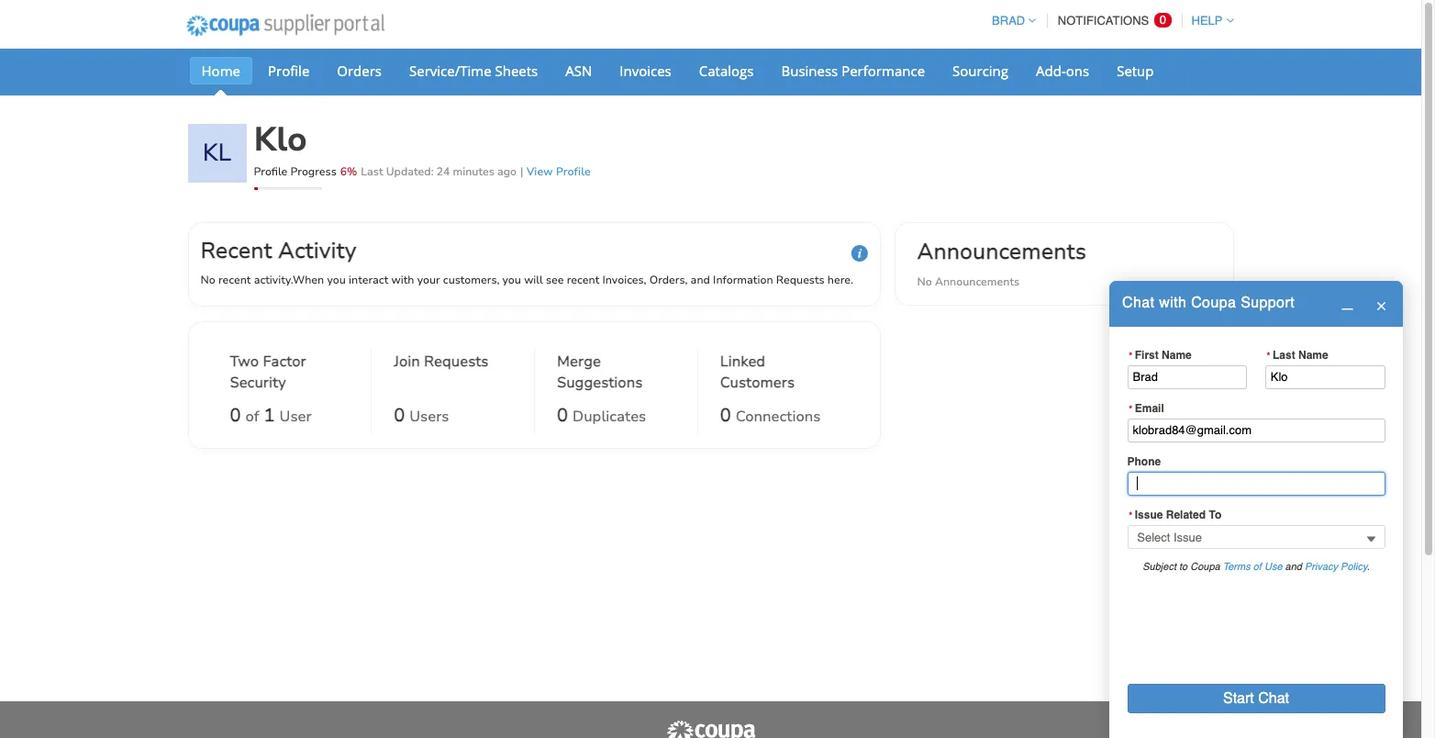 Task type: describe. For each thing, give the bounding box(es) containing it.
klo profile progress 6% last updated: 24 minutes ago | view profile
[[254, 117, 591, 179]]

sourcing
[[953, 62, 1009, 80]]

text default image
[[1376, 300, 1387, 312]]

coupa for support
[[1192, 295, 1237, 311]]

text default image
[[1342, 298, 1354, 310]]

when
[[293, 273, 324, 287]]

policy
[[1341, 561, 1368, 573]]

chat with coupa support
[[1123, 295, 1295, 311]]

|
[[521, 164, 524, 179]]

0 inside notifications 0
[[1160, 13, 1167, 27]]

1 horizontal spatial requests
[[776, 273, 825, 287]]

0 for 0 users
[[394, 403, 405, 428]]

0 horizontal spatial coupa supplier portal image
[[174, 3, 397, 49]]

first
[[1135, 349, 1159, 361]]

will
[[524, 273, 543, 287]]

0 for 0 of 1 user
[[230, 403, 241, 428]]

catalogs
[[699, 62, 754, 80]]

name for first name
[[1162, 349, 1192, 361]]

business
[[782, 62, 838, 80]]

with inside "dialog"
[[1160, 295, 1187, 311]]

service/time
[[409, 62, 492, 80]]

asn link
[[554, 57, 604, 84]]

kl
[[203, 137, 232, 169]]

profile down klo at the top left
[[254, 164, 288, 179]]

view
[[527, 164, 553, 179]]

subject to coupa terms of use and privacy policy .
[[1143, 561, 1370, 573]]

and inside chat with coupa support "dialog"
[[1286, 561, 1303, 573]]

linked customers
[[720, 352, 795, 393]]

add-ons
[[1036, 62, 1090, 80]]

setup
[[1117, 62, 1154, 80]]

information
[[713, 273, 773, 287]]

0 vertical spatial announcements
[[917, 237, 1087, 266]]

profile link
[[256, 57, 322, 84]]

brad
[[992, 14, 1026, 28]]

additional information image
[[851, 245, 868, 262]]

help
[[1192, 14, 1223, 28]]

Phone telephone field
[[1128, 472, 1386, 496]]

navigation containing notifications 0
[[984, 3, 1234, 39]]

24
[[437, 164, 450, 179]]

announcements inside announcements no announcements
[[935, 274, 1020, 289]]

name for last name
[[1299, 349, 1329, 361]]

use
[[1265, 561, 1283, 573]]

business performance
[[782, 62, 925, 80]]

0 for 0 connections
[[720, 403, 731, 428]]

chat
[[1123, 295, 1155, 311]]

* email
[[1129, 402, 1165, 415]]

service/time sheets link
[[397, 57, 550, 84]]

merge suggestions
[[557, 352, 643, 393]]

to
[[1180, 561, 1188, 573]]

home link
[[190, 57, 252, 84]]

0 connections
[[720, 403, 821, 428]]

profile right the view
[[556, 164, 591, 179]]

service/time sheets
[[409, 62, 538, 80]]

linked customers link
[[720, 352, 839, 398]]

here.
[[828, 273, 854, 287]]

business performance link
[[770, 57, 937, 84]]

view profile link
[[527, 164, 591, 179]]

performance
[[842, 62, 925, 80]]

0 horizontal spatial with
[[391, 273, 414, 287]]

your
[[417, 273, 440, 287]]

minutes
[[453, 164, 495, 179]]

1
[[264, 403, 275, 428]]

notifications
[[1058, 14, 1150, 28]]

two factor security link
[[230, 352, 349, 398]]

recent activity
[[201, 236, 357, 265]]

no inside announcements no announcements
[[917, 274, 932, 289]]

customers
[[720, 373, 795, 393]]

recent
[[201, 236, 272, 265]]

last inside the klo profile progress 6% last updated: 24 minutes ago | view profile
[[361, 164, 383, 179]]

klo
[[254, 117, 307, 162]]

coupa for terms
[[1191, 561, 1221, 573]]

profile right home
[[268, 62, 310, 80]]

suggestions
[[557, 373, 643, 393]]

Select Issue text field
[[1128, 525, 1386, 549]]

connections
[[736, 407, 821, 427]]

issue
[[1135, 509, 1163, 522]]



Task type: locate. For each thing, give the bounding box(es) containing it.
activity
[[278, 236, 357, 265]]

join
[[394, 352, 420, 372]]

last
[[361, 164, 383, 179], [1273, 349, 1296, 361]]

* inside '* first name'
[[1129, 350, 1134, 361]]

None button
[[1128, 684, 1386, 713]]

brad link
[[984, 14, 1037, 28]]

0 vertical spatial coupa supplier portal image
[[174, 3, 397, 49]]

2 recent from the left
[[567, 273, 600, 287]]

1 recent from the left
[[218, 273, 251, 287]]

* down support in the right top of the page
[[1267, 350, 1272, 361]]

customers,
[[443, 273, 500, 287]]

1 horizontal spatial no
[[917, 274, 932, 289]]

setup link
[[1105, 57, 1166, 84]]

none field inside chat with coupa support "dialog"
[[1128, 525, 1386, 549]]

.
[[1368, 561, 1370, 573]]

last down support in the right top of the page
[[1273, 349, 1296, 361]]

join requests link
[[394, 352, 489, 398]]

security
[[230, 373, 286, 393]]

to
[[1209, 509, 1222, 522]]

0 horizontal spatial last
[[361, 164, 383, 179]]

0 vertical spatial with
[[391, 273, 414, 287]]

updated:
[[386, 164, 434, 179]]

help link
[[1184, 14, 1234, 28]]

0 vertical spatial coupa
[[1192, 295, 1237, 311]]

with right chat
[[1160, 295, 1187, 311]]

1 horizontal spatial and
[[1286, 561, 1303, 573]]

support
[[1241, 295, 1295, 311]]

* inside '* issue related to'
[[1129, 510, 1134, 521]]

orders,
[[650, 273, 688, 287]]

interact
[[349, 273, 389, 287]]

0 horizontal spatial recent
[[218, 273, 251, 287]]

0 vertical spatial last
[[361, 164, 383, 179]]

last inside chat with coupa support "dialog"
[[1273, 349, 1296, 361]]

sheets
[[495, 62, 538, 80]]

and
[[691, 273, 710, 287], [1286, 561, 1303, 573]]

recent down recent
[[218, 273, 251, 287]]

coupa left support in the right top of the page
[[1192, 295, 1237, 311]]

2 you from the left
[[503, 273, 521, 287]]

0 users
[[394, 403, 449, 428]]

1 vertical spatial coupa
[[1191, 561, 1221, 573]]

requests left here.
[[776, 273, 825, 287]]

requests inside 'link'
[[424, 352, 489, 372]]

0 horizontal spatial name
[[1162, 349, 1192, 361]]

profile
[[268, 62, 310, 80], [254, 164, 288, 179], [556, 164, 591, 179]]

users
[[410, 407, 449, 427]]

requests
[[776, 273, 825, 287], [424, 352, 489, 372]]

subject
[[1143, 561, 1177, 573]]

1 vertical spatial with
[[1160, 295, 1187, 311]]

None text field
[[1266, 365, 1386, 389]]

recent right see
[[567, 273, 600, 287]]

requests right join
[[424, 352, 489, 372]]

* left first
[[1129, 350, 1134, 361]]

home
[[201, 62, 241, 80]]

you right when
[[327, 273, 346, 287]]

recent
[[218, 273, 251, 287], [567, 273, 600, 287]]

email
[[1135, 402, 1165, 415]]

terms of use link
[[1223, 561, 1283, 573]]

add-
[[1036, 62, 1066, 80]]

no
[[201, 273, 215, 287], [917, 274, 932, 289]]

no right here.
[[917, 274, 932, 289]]

invoices
[[620, 62, 672, 80]]

two
[[230, 352, 259, 372]]

none button inside chat with coupa support "dialog"
[[1128, 684, 1386, 713]]

0 horizontal spatial of
[[246, 407, 259, 427]]

notifications 0
[[1058, 13, 1167, 28]]

orders link
[[325, 57, 394, 84]]

ons
[[1066, 62, 1090, 80]]

phone
[[1128, 455, 1161, 468]]

None text field
[[1128, 365, 1248, 389], [1128, 418, 1386, 442], [1128, 365, 1248, 389], [1128, 418, 1386, 442]]

1 horizontal spatial last
[[1273, 349, 1296, 361]]

* left issue
[[1129, 510, 1134, 521]]

activity.
[[254, 273, 293, 287]]

None field
[[1128, 525, 1386, 549]]

0 duplicates
[[557, 403, 646, 428]]

of inside '0 of 1 user'
[[246, 407, 259, 427]]

ago
[[498, 164, 517, 179]]

coupa right to
[[1191, 561, 1221, 573]]

announcements
[[917, 237, 1087, 266], [935, 274, 1020, 289]]

1 vertical spatial announcements
[[935, 274, 1020, 289]]

0 horizontal spatial requests
[[424, 352, 489, 372]]

no recent activity. when you interact with your customers, you will see recent invoices, orders, and information requests here.
[[201, 273, 854, 287]]

of left 1
[[246, 407, 259, 427]]

factor
[[263, 352, 306, 372]]

duplicates
[[573, 407, 646, 427]]

merge
[[557, 352, 601, 372]]

catalogs link
[[687, 57, 766, 84]]

6%
[[340, 164, 357, 179]]

0 horizontal spatial no
[[201, 273, 215, 287]]

1 horizontal spatial coupa supplier portal image
[[665, 720, 757, 738]]

0 left duplicates at the bottom of page
[[557, 403, 568, 428]]

asn
[[566, 62, 592, 80]]

* for last
[[1267, 350, 1272, 361]]

last right '6%'
[[361, 164, 383, 179]]

* first name
[[1129, 349, 1192, 361]]

add-ons link
[[1024, 57, 1102, 84]]

0 horizontal spatial and
[[691, 273, 710, 287]]

chat with coupa support dialog
[[1110, 281, 1404, 738]]

0 vertical spatial requests
[[776, 273, 825, 287]]

2 name from the left
[[1299, 349, 1329, 361]]

0 vertical spatial of
[[246, 407, 259, 427]]

announcements no announcements
[[917, 237, 1087, 289]]

two factor security
[[230, 352, 306, 393]]

coupa supplier portal image
[[174, 3, 397, 49], [665, 720, 757, 738]]

1 horizontal spatial name
[[1299, 349, 1329, 361]]

0 horizontal spatial you
[[327, 273, 346, 287]]

kl image
[[188, 124, 246, 183]]

sourcing link
[[941, 57, 1021, 84]]

join requests
[[394, 352, 489, 372]]

linked
[[720, 352, 766, 372]]

1 horizontal spatial you
[[503, 273, 521, 287]]

* issue related to
[[1129, 509, 1222, 522]]

1 horizontal spatial of
[[1254, 561, 1262, 573]]

1 horizontal spatial with
[[1160, 295, 1187, 311]]

1 you from the left
[[327, 273, 346, 287]]

invoices link
[[608, 57, 684, 84]]

0 vertical spatial and
[[691, 273, 710, 287]]

merge suggestions link
[[557, 352, 675, 398]]

1 vertical spatial last
[[1273, 349, 1296, 361]]

and right orders,
[[691, 273, 710, 287]]

* inside * last name
[[1267, 350, 1272, 361]]

user
[[280, 407, 312, 427]]

1 vertical spatial and
[[1286, 561, 1303, 573]]

of left use
[[1254, 561, 1262, 573]]

invoices,
[[603, 273, 647, 287]]

0 left "users"
[[394, 403, 405, 428]]

* for issue
[[1129, 510, 1134, 521]]

0
[[1160, 13, 1167, 27], [230, 403, 241, 428], [394, 403, 405, 428], [557, 403, 568, 428], [720, 403, 731, 428]]

progress
[[291, 164, 337, 179]]

1 vertical spatial coupa supplier portal image
[[665, 720, 757, 738]]

* inside * email
[[1129, 403, 1134, 414]]

you left will at the left of the page
[[503, 273, 521, 287]]

* for email
[[1129, 403, 1134, 414]]

navigation
[[984, 3, 1234, 39]]

0 left 1
[[230, 403, 241, 428]]

*
[[1129, 350, 1134, 361], [1267, 350, 1272, 361], [1129, 403, 1134, 414], [1129, 510, 1134, 521]]

privacy
[[1305, 561, 1338, 573]]

no down recent
[[201, 273, 215, 287]]

1 name from the left
[[1162, 349, 1192, 361]]

related
[[1166, 509, 1206, 522]]

and right use
[[1286, 561, 1303, 573]]

1 vertical spatial of
[[1254, 561, 1262, 573]]

terms
[[1223, 561, 1251, 573]]

0 of 1 user
[[230, 403, 312, 428]]

1 horizontal spatial recent
[[567, 273, 600, 287]]

0 down customers on the bottom right
[[720, 403, 731, 428]]

with left your
[[391, 273, 414, 287]]

* last name
[[1267, 349, 1329, 361]]

privacy policy link
[[1305, 561, 1368, 573]]

see
[[546, 273, 564, 287]]

* for first
[[1129, 350, 1134, 361]]

* left email
[[1129, 403, 1134, 414]]

of inside chat with coupa support "dialog"
[[1254, 561, 1262, 573]]

1 vertical spatial requests
[[424, 352, 489, 372]]

0 left help
[[1160, 13, 1167, 27]]

0 for 0 duplicates
[[557, 403, 568, 428]]

orders
[[337, 62, 382, 80]]



Task type: vqa. For each thing, say whether or not it's contained in the screenshot.
the leftmost the Performance
no



